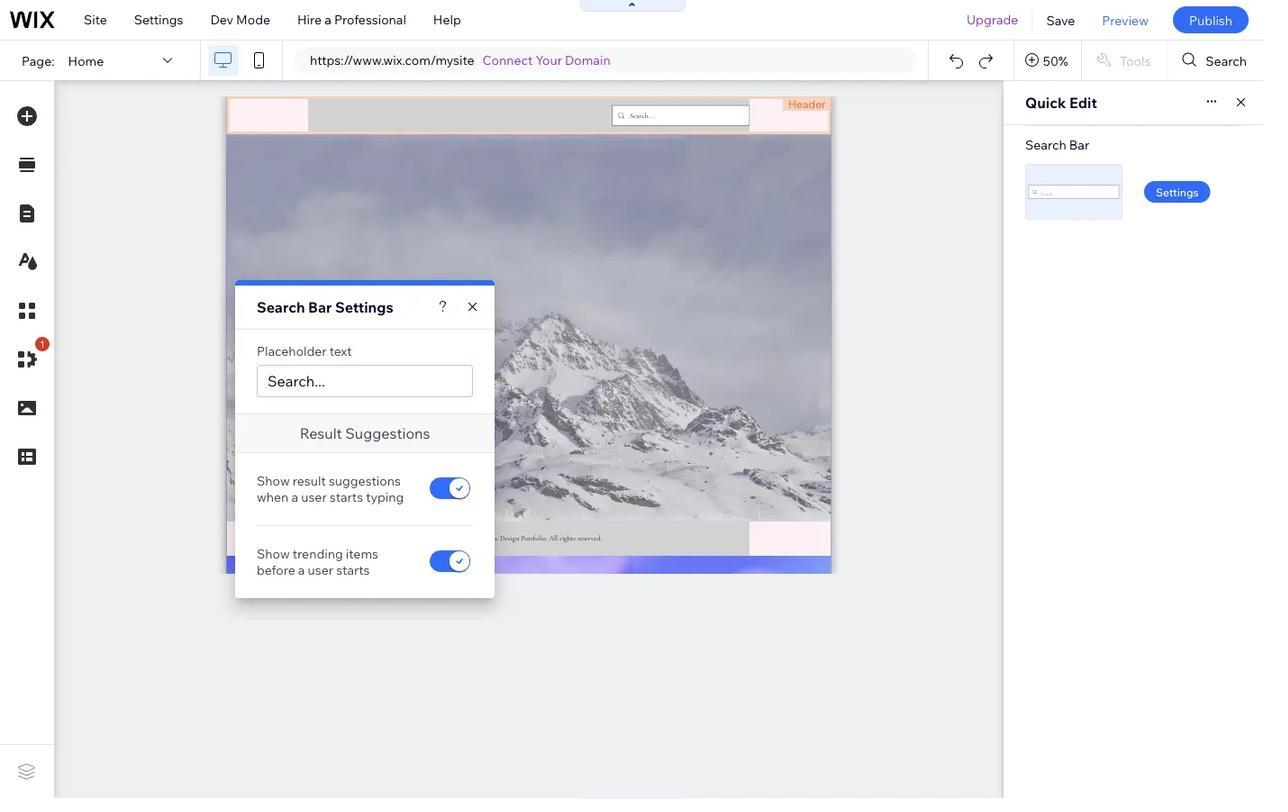 Task type: describe. For each thing, give the bounding box(es) containing it.
save
[[1046, 12, 1075, 28]]

hire
[[297, 12, 322, 27]]

search for search bar
[[1025, 137, 1067, 153]]

50% button
[[1014, 41, 1081, 80]]

tools button
[[1082, 41, 1167, 80]]

show for when
[[257, 473, 290, 489]]

https://www.wix.com/mysite connect your domain
[[310, 52, 611, 68]]

https://www.wix.com/mysite
[[310, 52, 474, 68]]

bar for search bar
[[1069, 137, 1089, 153]]

upgrade
[[967, 12, 1019, 27]]

typing for show trending items before a user starts typing
[[257, 578, 295, 594]]

when
[[257, 489, 289, 505]]

search for search
[[1206, 52, 1247, 68]]

settings button
[[1144, 181, 1211, 203]]

quick edit
[[1025, 94, 1097, 112]]

publish
[[1189, 12, 1233, 28]]

search button
[[1168, 41, 1263, 80]]

dev mode
[[210, 12, 270, 27]]

hire a professional
[[297, 12, 406, 27]]

preview
[[1102, 12, 1149, 28]]

placeholder text
[[257, 343, 352, 359]]

starts for suggestions
[[330, 489, 363, 505]]

0 horizontal spatial settings
[[134, 12, 183, 27]]

1 button
[[8, 337, 50, 378]]

edit
[[1070, 94, 1097, 112]]

help
[[433, 12, 461, 27]]

domain
[[565, 52, 611, 68]]

connect
[[483, 52, 533, 68]]

settings inside 'button'
[[1156, 185, 1199, 199]]

quick
[[1025, 94, 1066, 112]]

dev
[[210, 12, 233, 27]]

before
[[257, 562, 295, 578]]

show for before
[[257, 546, 290, 562]]

mode
[[236, 12, 270, 27]]

show trending items before a user starts typing
[[257, 546, 378, 594]]



Task type: vqa. For each thing, say whether or not it's contained in the screenshot.
Forms at the left top of the page
no



Task type: locate. For each thing, give the bounding box(es) containing it.
1 vertical spatial user
[[308, 562, 333, 578]]

user for result
[[301, 489, 327, 505]]

bar for search bar settings
[[308, 298, 332, 316]]

switch
[[428, 476, 473, 502], [428, 549, 473, 575]]

1 horizontal spatial settings
[[335, 298, 393, 316]]

0 horizontal spatial bar
[[308, 298, 332, 316]]

search for search bar settings
[[257, 298, 305, 316]]

search bar settings
[[257, 298, 393, 316]]

starts for items
[[336, 562, 370, 578]]

typing down before
[[257, 578, 295, 594]]

placeholder
[[257, 343, 327, 359]]

search up placeholder
[[257, 298, 305, 316]]

0 vertical spatial show
[[257, 473, 290, 489]]

1
[[40, 338, 45, 350]]

a right hire
[[325, 12, 331, 27]]

site
[[84, 12, 107, 27]]

0 vertical spatial switch
[[428, 476, 473, 502]]

typing down suggestions
[[366, 489, 404, 505]]

suggestions
[[345, 424, 430, 442]]

0 vertical spatial search
[[1206, 52, 1247, 68]]

a for result
[[291, 489, 298, 505]]

switch down suggestions
[[428, 476, 473, 502]]

2 show from the top
[[257, 546, 290, 562]]

2 switch from the top
[[428, 549, 473, 575]]

1 horizontal spatial search
[[1025, 137, 1067, 153]]

1 vertical spatial show
[[257, 546, 290, 562]]

search down publish at the right
[[1206, 52, 1247, 68]]

2 vertical spatial search
[[257, 298, 305, 316]]

1 vertical spatial settings
[[1156, 185, 1199, 199]]

tools
[[1120, 52, 1151, 68]]

starts inside show trending items before a user starts typing
[[336, 562, 370, 578]]

1 show from the top
[[257, 473, 290, 489]]

1 vertical spatial search
[[1025, 137, 1067, 153]]

1 horizontal spatial typing
[[366, 489, 404, 505]]

starts inside show result suggestions when a user starts typing
[[330, 489, 363, 505]]

result
[[300, 424, 342, 442]]

items
[[346, 546, 378, 562]]

1 switch from the top
[[428, 476, 473, 502]]

switch right the items
[[428, 549, 473, 575]]

Add text here... text field
[[257, 365, 473, 397]]

2 horizontal spatial settings
[[1156, 185, 1199, 199]]

bar up placeholder text
[[308, 298, 332, 316]]

professional
[[334, 12, 406, 27]]

save button
[[1033, 0, 1089, 40]]

publish button
[[1173, 6, 1249, 33]]

1 vertical spatial starts
[[336, 562, 370, 578]]

home
[[68, 52, 104, 68]]

1 vertical spatial typing
[[257, 578, 295, 594]]

typing
[[366, 489, 404, 505], [257, 578, 295, 594]]

switch for suggestions
[[428, 476, 473, 502]]

show inside show result suggestions when a user starts typing
[[257, 473, 290, 489]]

a inside show result suggestions when a user starts typing
[[291, 489, 298, 505]]

suggestions
[[329, 473, 401, 489]]

show
[[257, 473, 290, 489], [257, 546, 290, 562]]

user
[[301, 489, 327, 505], [308, 562, 333, 578]]

2 vertical spatial settings
[[335, 298, 393, 316]]

1 vertical spatial switch
[[428, 549, 473, 575]]

0 vertical spatial starts
[[330, 489, 363, 505]]

user down trending
[[308, 562, 333, 578]]

switch for items
[[428, 549, 473, 575]]

your
[[536, 52, 562, 68]]

show up when
[[257, 473, 290, 489]]

0 vertical spatial user
[[301, 489, 327, 505]]

starts
[[330, 489, 363, 505], [336, 562, 370, 578]]

text
[[330, 343, 352, 359]]

bar down edit
[[1069, 137, 1089, 153]]

typing for show result suggestions when a user starts typing
[[366, 489, 404, 505]]

0 horizontal spatial search
[[257, 298, 305, 316]]

0 vertical spatial settings
[[134, 12, 183, 27]]

2 horizontal spatial search
[[1206, 52, 1247, 68]]

settings
[[134, 12, 183, 27], [1156, 185, 1199, 199], [335, 298, 393, 316]]

0 vertical spatial a
[[325, 12, 331, 27]]

a down trending
[[298, 562, 305, 578]]

preview button
[[1089, 0, 1162, 40]]

show up before
[[257, 546, 290, 562]]

bar
[[1069, 137, 1089, 153], [308, 298, 332, 316]]

a
[[325, 12, 331, 27], [291, 489, 298, 505], [298, 562, 305, 578]]

50%
[[1043, 52, 1069, 68]]

result
[[293, 473, 326, 489]]

2 vertical spatial a
[[298, 562, 305, 578]]

a inside show trending items before a user starts typing
[[298, 562, 305, 578]]

header
[[788, 97, 826, 110]]

0 vertical spatial typing
[[366, 489, 404, 505]]

1 vertical spatial a
[[291, 489, 298, 505]]

starts down the items
[[336, 562, 370, 578]]

a for trending
[[298, 562, 305, 578]]

user down result on the bottom left of the page
[[301, 489, 327, 505]]

1 vertical spatial bar
[[308, 298, 332, 316]]

search inside search button
[[1206, 52, 1247, 68]]

user inside show trending items before a user starts typing
[[308, 562, 333, 578]]

show result suggestions when a user starts typing
[[257, 473, 404, 505]]

1 horizontal spatial bar
[[1069, 137, 1089, 153]]

user inside show result suggestions when a user starts typing
[[301, 489, 327, 505]]

user for trending
[[308, 562, 333, 578]]

0 horizontal spatial typing
[[257, 578, 295, 594]]

0 vertical spatial bar
[[1069, 137, 1089, 153]]

search bar
[[1025, 137, 1089, 153]]

typing inside show trending items before a user starts typing
[[257, 578, 295, 594]]

search
[[1206, 52, 1247, 68], [1025, 137, 1067, 153], [257, 298, 305, 316]]

trending
[[293, 546, 343, 562]]

result suggestions
[[300, 424, 430, 442]]

typing inside show result suggestions when a user starts typing
[[366, 489, 404, 505]]

show inside show trending items before a user starts typing
[[257, 546, 290, 562]]

search down the quick
[[1025, 137, 1067, 153]]

starts down suggestions
[[330, 489, 363, 505]]

a down result on the bottom left of the page
[[291, 489, 298, 505]]



